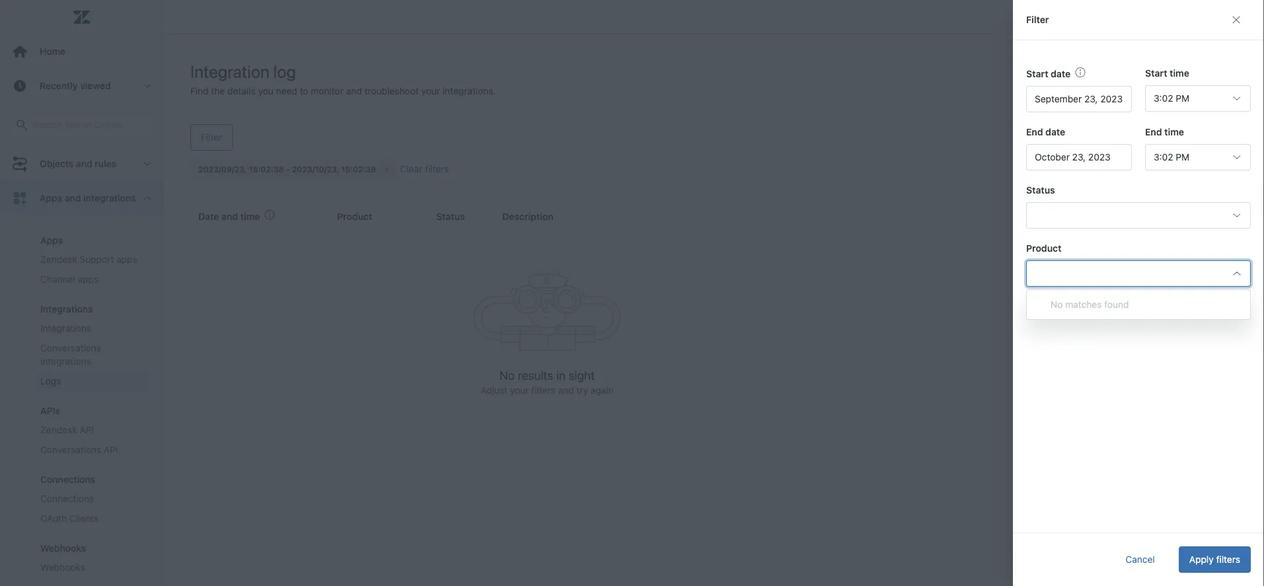 Task type: describe. For each thing, give the bounding box(es) containing it.
end date
[[1027, 127, 1066, 138]]

pm for start time
[[1176, 93, 1190, 104]]

filter
[[1027, 14, 1050, 25]]

apis element
[[40, 406, 60, 417]]

start time
[[1146, 68, 1190, 79]]

date for end date
[[1046, 127, 1066, 138]]

found
[[1105, 299, 1129, 310]]

1 webhooks element from the top
[[40, 543, 86, 554]]

tree item inside primary element
[[0, 181, 163, 586]]

start time element
[[1146, 85, 1251, 112]]

apps and integrations button
[[0, 181, 163, 216]]

apps inside 'channel apps' element
[[78, 274, 99, 285]]

close modal image
[[1232, 15, 1242, 25]]

Product field
[[1035, 268, 1227, 280]]

oauth clients
[[40, 513, 99, 524]]

integrations inside conversations integrations
[[40, 356, 91, 367]]

api for conversations api
[[104, 445, 118, 456]]

zendesk support apps element
[[40, 253, 137, 266]]

webhooks element inside webhooks link
[[40, 561, 85, 575]]

cancel button
[[1116, 547, 1166, 573]]

conversations for integrations
[[40, 343, 101, 354]]

1 webhooks from the top
[[40, 543, 86, 554]]

apps for apps element
[[40, 235, 63, 246]]

1 integrations element from the top
[[40, 304, 93, 315]]

End date field
[[1027, 144, 1132, 171]]

2 integrations element from the top
[[40, 322, 91, 335]]

connections link
[[35, 489, 150, 509]]

product element
[[1027, 260, 1251, 287]]

matches
[[1066, 299, 1102, 310]]

time for end time
[[1165, 127, 1185, 138]]

time for start time
[[1170, 68, 1190, 79]]

start date
[[1027, 68, 1071, 79]]

api for zendesk api
[[80, 425, 94, 436]]

channel
[[40, 274, 75, 285]]

conversations integrations element
[[40, 342, 145, 368]]

apis
[[40, 406, 60, 417]]

date for start date
[[1051, 68, 1071, 79]]

conversations api element
[[40, 444, 118, 457]]

pm for end time
[[1176, 152, 1190, 163]]

2 webhooks from the top
[[40, 562, 85, 573]]

primary element
[[0, 0, 164, 586]]

integrations inside "apps and integrations" dropdown button
[[83, 193, 136, 204]]

filter dialog
[[1013, 0, 1265, 586]]

zendesk for zendesk api
[[40, 425, 77, 436]]

webhooks link
[[35, 558, 150, 578]]

oauth clients link
[[35, 509, 150, 529]]

no
[[1051, 299, 1063, 310]]

apply filters button
[[1179, 547, 1251, 573]]

integrations link
[[35, 319, 150, 338]]



Task type: vqa. For each thing, say whether or not it's contained in the screenshot.
3:02 PM in the "Start time" element
yes



Task type: locate. For each thing, give the bounding box(es) containing it.
0 vertical spatial integrations element
[[40, 304, 93, 315]]

0 vertical spatial apps
[[117, 254, 137, 265]]

3:02 pm for end
[[1154, 152, 1190, 163]]

connections element
[[40, 474, 95, 485], [40, 493, 94, 506]]

conversations for api
[[40, 445, 101, 456]]

apply filters
[[1190, 554, 1241, 565]]

3:02 pm
[[1154, 93, 1190, 104], [1154, 152, 1190, 163]]

apps for apps and integrations
[[40, 193, 62, 204]]

1 vertical spatial time
[[1165, 127, 1185, 138]]

0 vertical spatial time
[[1170, 68, 1190, 79]]

2 webhooks element from the top
[[40, 561, 85, 575]]

1 pm from the top
[[1176, 93, 1190, 104]]

2 connections from the top
[[40, 494, 94, 504]]

2 end from the left
[[1146, 127, 1163, 138]]

status element
[[1027, 202, 1251, 229]]

1 vertical spatial api
[[104, 445, 118, 456]]

connections up connections link
[[40, 474, 95, 485]]

conversations down integrations link at the left bottom
[[40, 343, 101, 354]]

time up "start time" element
[[1170, 68, 1190, 79]]

zendesk
[[40, 254, 77, 265], [40, 425, 77, 436]]

tree item containing apps and integrations
[[0, 181, 163, 586]]

apps left and
[[40, 193, 62, 204]]

1 connections from the top
[[40, 474, 95, 485]]

1 3:02 pm from the top
[[1154, 93, 1190, 104]]

0 horizontal spatial start
[[1027, 68, 1049, 79]]

0 horizontal spatial apps
[[78, 274, 99, 285]]

conversations integrations link
[[35, 338, 150, 372]]

integrations element
[[40, 304, 93, 315], [40, 322, 91, 335]]

3:02 pm down end time
[[1154, 152, 1190, 163]]

0 vertical spatial date
[[1051, 68, 1071, 79]]

zendesk support apps link
[[35, 250, 150, 270]]

conversations api link
[[35, 440, 150, 460]]

end up "end date" field
[[1027, 127, 1044, 138]]

product
[[1027, 243, 1062, 254]]

0 vertical spatial connections element
[[40, 474, 95, 485]]

integrations down 'channel apps' element
[[40, 304, 93, 315]]

zendesk inside 'element'
[[40, 254, 77, 265]]

apps right support
[[117, 254, 137, 265]]

0 vertical spatial integrations
[[40, 304, 93, 315]]

none search field inside primary element
[[1, 112, 162, 138]]

end for end time
[[1146, 127, 1163, 138]]

integrations up logs
[[40, 356, 91, 367]]

apps inside dropdown button
[[40, 193, 62, 204]]

apps
[[117, 254, 137, 265], [78, 274, 99, 285]]

end
[[1027, 127, 1044, 138], [1146, 127, 1163, 138]]

1 vertical spatial apps
[[40, 235, 63, 246]]

1 vertical spatial date
[[1046, 127, 1066, 138]]

1 vertical spatial 3:02 pm
[[1154, 152, 1190, 163]]

1 vertical spatial connections
[[40, 494, 94, 504]]

date
[[1051, 68, 1071, 79], [1046, 127, 1066, 138]]

start for start time
[[1146, 68, 1168, 79]]

apps and integrations group
[[0, 216, 163, 586]]

Status field
[[1037, 205, 1223, 226]]

3:02
[[1154, 93, 1174, 104], [1154, 152, 1174, 163]]

connections
[[40, 474, 95, 485], [40, 494, 94, 504]]

3:02 down start time
[[1154, 93, 1174, 104]]

connections element up oauth clients
[[40, 493, 94, 506]]

0 vertical spatial api
[[80, 425, 94, 436]]

1 horizontal spatial end
[[1146, 127, 1163, 138]]

1 3:02 from the top
[[1154, 93, 1174, 104]]

conversations
[[40, 343, 101, 354], [40, 445, 101, 456]]

start
[[1146, 68, 1168, 79], [1027, 68, 1049, 79]]

conversations integrations
[[40, 343, 101, 367]]

3:02 pm inside end time element
[[1154, 152, 1190, 163]]

pm inside "start time" element
[[1176, 93, 1190, 104]]

oauth clients element
[[40, 512, 99, 526]]

2 conversations from the top
[[40, 445, 101, 456]]

None search field
[[1, 112, 162, 138]]

integrations
[[83, 193, 136, 204], [40, 356, 91, 367]]

logs
[[40, 376, 61, 387]]

start up "start time" element
[[1146, 68, 1168, 79]]

1 vertical spatial webhooks
[[40, 562, 85, 573]]

apps up channel
[[40, 235, 63, 246]]

webhooks element
[[40, 543, 86, 554], [40, 561, 85, 575]]

apps
[[40, 193, 62, 204], [40, 235, 63, 246]]

zendesk api
[[40, 425, 94, 436]]

1 horizontal spatial start
[[1146, 68, 1168, 79]]

integrations element up conversations integrations
[[40, 322, 91, 335]]

date up start date field at the right top
[[1051, 68, 1071, 79]]

1 zendesk from the top
[[40, 254, 77, 265]]

connections element up connections link
[[40, 474, 95, 485]]

product list box
[[1027, 290, 1251, 320]]

oauth
[[40, 513, 67, 524]]

0 vertical spatial apps
[[40, 193, 62, 204]]

2 connections element from the top
[[40, 493, 94, 506]]

integrations right and
[[83, 193, 136, 204]]

time up end time element
[[1165, 127, 1185, 138]]

zendesk support apps
[[40, 254, 137, 265]]

1 integrations from the top
[[40, 304, 93, 315]]

time
[[1170, 68, 1190, 79], [1165, 127, 1185, 138]]

zendesk for zendesk support apps
[[40, 254, 77, 265]]

1 vertical spatial integrations
[[40, 323, 91, 334]]

integrations element down 'channel apps' element
[[40, 304, 93, 315]]

end up end time element
[[1146, 127, 1163, 138]]

1 vertical spatial zendesk
[[40, 425, 77, 436]]

filters
[[1217, 554, 1241, 565]]

0 vertical spatial webhooks
[[40, 543, 86, 554]]

conversations api
[[40, 445, 118, 456]]

1 vertical spatial pm
[[1176, 152, 1190, 163]]

1 horizontal spatial api
[[104, 445, 118, 456]]

3:02 for start
[[1154, 93, 1174, 104]]

apps element
[[40, 235, 63, 246]]

conversations down zendesk api element
[[40, 445, 101, 456]]

3:02 for end
[[1154, 152, 1174, 163]]

integrations up conversations integrations
[[40, 323, 91, 334]]

0 vertical spatial 3:02 pm
[[1154, 93, 1190, 104]]

status
[[1027, 185, 1056, 196]]

and
[[65, 193, 81, 204]]

apps inside group
[[40, 235, 63, 246]]

zendesk api link
[[35, 420, 150, 440]]

Start date field
[[1027, 86, 1132, 112]]

1 connections element from the top
[[40, 474, 95, 485]]

zendesk api element
[[40, 424, 94, 437]]

0 vertical spatial pm
[[1176, 93, 1190, 104]]

zendesk up channel
[[40, 254, 77, 265]]

cancel
[[1126, 554, 1155, 565]]

3:02 pm for start
[[1154, 93, 1190, 104]]

1 conversations from the top
[[40, 343, 101, 354]]

1 vertical spatial webhooks element
[[40, 561, 85, 575]]

1 vertical spatial connections element
[[40, 493, 94, 506]]

0 vertical spatial zendesk
[[40, 254, 77, 265]]

1 vertical spatial integrations element
[[40, 322, 91, 335]]

apply
[[1190, 554, 1214, 565]]

logs link
[[35, 372, 150, 391]]

channel apps link
[[35, 270, 150, 290]]

0 vertical spatial integrations
[[83, 193, 136, 204]]

channel apps
[[40, 274, 99, 285]]

webhooks
[[40, 543, 86, 554], [40, 562, 85, 573]]

connections up oauth clients
[[40, 494, 94, 504]]

3:02 pm inside "start time" element
[[1154, 93, 1190, 104]]

1 vertical spatial apps
[[78, 274, 99, 285]]

pm inside end time element
[[1176, 152, 1190, 163]]

3:02 pm down start time
[[1154, 93, 1190, 104]]

api down zendesk api link
[[104, 445, 118, 456]]

api
[[80, 425, 94, 436], [104, 445, 118, 456]]

1 horizontal spatial apps
[[117, 254, 137, 265]]

end time
[[1146, 127, 1185, 138]]

apps and integrations
[[40, 193, 136, 204]]

3:02 down end time
[[1154, 152, 1174, 163]]

2 3:02 from the top
[[1154, 152, 1174, 163]]

2 3:02 pm from the top
[[1154, 152, 1190, 163]]

1 end from the left
[[1027, 127, 1044, 138]]

0 vertical spatial connections
[[40, 474, 95, 485]]

tree item
[[0, 181, 163, 586]]

logs element
[[40, 375, 61, 388]]

0 horizontal spatial api
[[80, 425, 94, 436]]

apps down zendesk support apps 'element'
[[78, 274, 99, 285]]

channel apps element
[[40, 273, 99, 286]]

end time element
[[1146, 144, 1251, 171]]

pm down start time
[[1176, 93, 1190, 104]]

0 horizontal spatial end
[[1027, 127, 1044, 138]]

1 vertical spatial 3:02
[[1154, 152, 1174, 163]]

0 vertical spatial webhooks element
[[40, 543, 86, 554]]

1 vertical spatial conversations
[[40, 445, 101, 456]]

Search Admin Center field
[[32, 119, 147, 131]]

3:02 inside end time element
[[1154, 152, 1174, 163]]

end for end date
[[1027, 127, 1044, 138]]

start up start date field at the right top
[[1027, 68, 1049, 79]]

clients
[[69, 513, 99, 524]]

integrations
[[40, 304, 93, 315], [40, 323, 91, 334]]

api up "conversations api" link
[[80, 425, 94, 436]]

pm down end time
[[1176, 152, 1190, 163]]

zendesk down 'apis' at the left bottom of the page
[[40, 425, 77, 436]]

apps inside zendesk support apps 'element'
[[117, 254, 137, 265]]

no matches found
[[1051, 299, 1129, 310]]

pm
[[1176, 93, 1190, 104], [1176, 152, 1190, 163]]

3:02 inside "start time" element
[[1154, 93, 1174, 104]]

1 vertical spatial integrations
[[40, 356, 91, 367]]

0 vertical spatial 3:02
[[1154, 93, 1174, 104]]

2 zendesk from the top
[[40, 425, 77, 436]]

support
[[80, 254, 114, 265]]

2 integrations from the top
[[40, 323, 91, 334]]

date up "end date" field
[[1046, 127, 1066, 138]]

2 pm from the top
[[1176, 152, 1190, 163]]

start for start date
[[1027, 68, 1049, 79]]

0 vertical spatial conversations
[[40, 343, 101, 354]]



